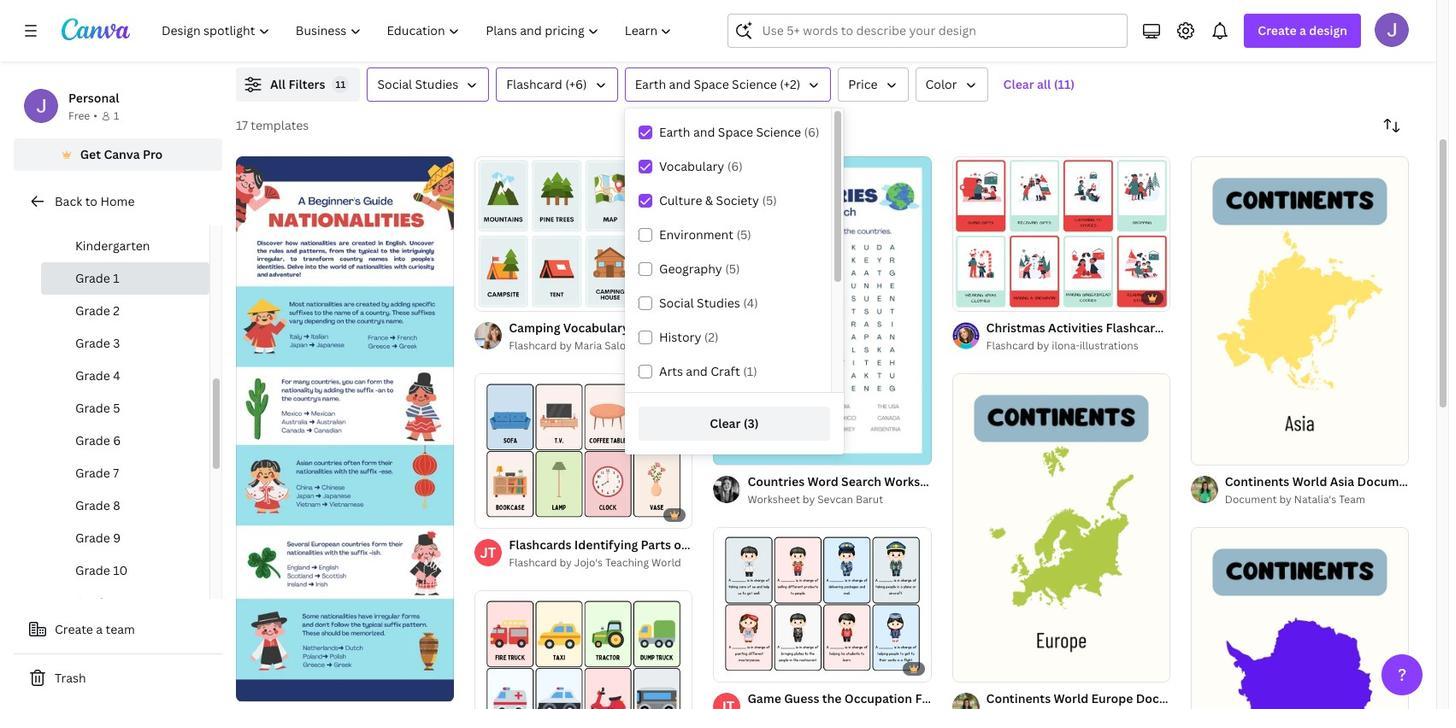 Task type: locate. For each thing, give the bounding box(es) containing it.
jojo's teaching world element for camping
[[475, 540, 502, 567]]

1 vertical spatial studies
[[697, 295, 740, 311]]

environment
[[659, 227, 734, 243]]

0 vertical spatial 5
[[506, 291, 511, 304]]

flashcards left 'in'
[[632, 320, 695, 336]]

studies down "top level navigation" "element" in the left top of the page
[[415, 76, 459, 92]]

8 grade from the top
[[75, 498, 110, 514]]

create a team
[[55, 622, 135, 638]]

and inside christmas activities flashcards in red and green cartoon style flashcard by ilona-illustrations
[[1211, 320, 1233, 336]]

a inside create a team button
[[96, 622, 103, 638]]

(4)
[[743, 295, 758, 311]]

a for design
[[1300, 22, 1307, 38]]

2 horizontal spatial style
[[1324, 320, 1354, 336]]

flashcard by jojo's teaching world link
[[509, 555, 693, 572]]

all
[[270, 76, 286, 92]]

flashcards up illustrations
[[1106, 320, 1169, 336]]

continents world asia document in yellow blue white illustrative style image
[[1191, 157, 1409, 465]]

space down earth and space science (+2) button
[[718, 124, 753, 140]]

0 vertical spatial 3
[[113, 335, 120, 352]]

flashcard inside christmas activities flashcards in red and green cartoon style flashcard by ilona-illustrations
[[987, 339, 1035, 353]]

0 horizontal spatial style
[[829, 320, 859, 336]]

style right cartoon in the top of the page
[[1324, 320, 1354, 336]]

pre-
[[75, 205, 99, 222]]

0 vertical spatial (6)
[[804, 124, 820, 140]]

christmas activities flashcards in red and green cartoon style link
[[987, 319, 1354, 338]]

1 vertical spatial jojo's teaching world element
[[714, 694, 741, 710]]

worksheet down countries
[[748, 493, 800, 507]]

0 vertical spatial jojo's teaching world element
[[475, 540, 502, 567]]

flashcard left the jojo's
[[509, 556, 557, 571]]

continents world europe document in green blue white illustrative style image
[[952, 374, 1171, 683]]

6 grade from the top
[[75, 433, 110, 449]]

by inside christmas activities flashcards in red and green cartoon style flashcard by ilona-illustrations
[[1037, 339, 1050, 353]]

camping vocabulary flashcards in colorful illustrative style image
[[475, 157, 693, 311]]

(5) for environment (5)
[[737, 227, 752, 243]]

camping vocabulary flashcards in colorful illustrative style link
[[509, 319, 859, 338]]

flashcard (+6) button
[[496, 68, 618, 102]]

0 vertical spatial social
[[378, 76, 412, 92]]

0 vertical spatial cute
[[993, 474, 1020, 490]]

ilona-
[[1052, 339, 1080, 353]]

5 up camping
[[506, 291, 511, 304]]

arts and craft (1)
[[659, 363, 757, 380]]

grade 2
[[75, 303, 120, 319]]

0 vertical spatial (5)
[[762, 192, 777, 209]]

earth for earth and space science (+2)
[[635, 76, 666, 92]]

2 up grade 3 link
[[113, 303, 120, 319]]

1 vertical spatial (6)
[[728, 158, 743, 174]]

top level navigation element
[[151, 14, 687, 48]]

style right fun at the right bottom
[[1048, 474, 1078, 490]]

1 vertical spatial social
[[659, 295, 694, 311]]

create a design
[[1258, 22, 1348, 38]]

team
[[1339, 493, 1366, 507]]

0 horizontal spatial 3
[[113, 335, 120, 352]]

1 vertical spatial worksheet
[[748, 493, 800, 507]]

5 grade from the top
[[75, 400, 110, 417]]

geography (5)
[[659, 261, 740, 277]]

grade left the 7
[[75, 465, 110, 482]]

1 for 1 of 2
[[964, 291, 969, 304]]

1 horizontal spatial 3
[[745, 662, 750, 675]]

7
[[113, 465, 119, 482]]

1 vertical spatial space
[[718, 124, 753, 140]]

by
[[560, 339, 572, 353], [1037, 339, 1050, 353], [803, 493, 815, 507], [1280, 493, 1292, 507], [560, 556, 572, 571]]

jojo's teaching world image for camping vocabulary flashcards in colorful illustrative style
[[475, 540, 502, 567]]

jojo's teaching world image
[[475, 540, 502, 567], [714, 694, 741, 710]]

flashcards for in
[[632, 320, 695, 336]]

vocabulary up flashcard by maria salomón link
[[563, 320, 629, 336]]

1 vertical spatial in
[[979, 474, 990, 490]]

0 vertical spatial create
[[1258, 22, 1297, 38]]

worksheet right search in the bottom of the page
[[885, 474, 947, 490]]

1 vertical spatial (5)
[[737, 227, 752, 243]]

grade 6 link
[[41, 425, 210, 458]]

vocabulary up culture
[[659, 158, 725, 174]]

0 horizontal spatial clear
[[710, 416, 741, 432]]

world
[[652, 556, 681, 571]]

space inside button
[[694, 76, 729, 92]]

1 vertical spatial 11
[[113, 595, 126, 612]]

grade down grade 2
[[75, 335, 110, 352]]

a inside create a design dropdown button
[[1300, 22, 1307, 38]]

social right 11 filter options selected element
[[378, 76, 412, 92]]

0 vertical spatial clear
[[1004, 76, 1035, 92]]

1 horizontal spatial jojo's teaching world element
[[714, 694, 741, 710]]

barut
[[856, 493, 884, 507]]

cute
[[993, 474, 1020, 490], [1060, 691, 1088, 707]]

1 vertical spatial jt link
[[714, 694, 741, 710]]

flashcard by jojo's teaching world
[[509, 556, 681, 571]]

1 vertical spatial blue
[[981, 691, 1007, 707]]

0 horizontal spatial vocabulary
[[563, 320, 629, 336]]

1 vertical spatial earth
[[659, 124, 691, 140]]

studies up 'in'
[[697, 295, 740, 311]]

0 vertical spatial vocabulary
[[659, 158, 725, 174]]

grade left 9
[[75, 530, 110, 547]]

flashcard down christmas
[[987, 339, 1035, 353]]

search
[[842, 474, 882, 490]]

0 vertical spatial worksheet
[[885, 474, 947, 490]]

filters
[[289, 76, 325, 92]]

create inside dropdown button
[[1258, 22, 1297, 38]]

back
[[55, 193, 82, 210]]

0 horizontal spatial a
[[96, 622, 103, 638]]

in inside countries word search worksheet blue in cute fun style worksheet by sevcan barut
[[979, 474, 990, 490]]

get canva pro
[[80, 146, 163, 162]]

0 horizontal spatial create
[[55, 622, 93, 638]]

and inside button
[[669, 76, 691, 92]]

5 down 4
[[113, 400, 120, 417]]

science down (+2) in the top of the page
[[756, 124, 801, 140]]

grade 4 link
[[41, 360, 210, 393]]

1 vertical spatial vocabulary
[[563, 320, 629, 336]]

environment (5)
[[659, 227, 752, 243]]

studies inside 'button'
[[415, 76, 459, 92]]

0 vertical spatial in
[[1172, 320, 1183, 336]]

4 grade from the top
[[75, 368, 110, 384]]

blue
[[950, 474, 976, 490], [981, 691, 1007, 707]]

7 grade from the top
[[75, 465, 110, 482]]

science left (+2) in the top of the page
[[732, 76, 777, 92]]

social for social studies (4)
[[659, 295, 694, 311]]

by left natalia's
[[1280, 493, 1292, 507]]

3 up 4
[[113, 335, 120, 352]]

cute inside countries word search worksheet blue in cute fun style worksheet by sevcan barut
[[993, 474, 1020, 490]]

1 horizontal spatial a
[[1300, 22, 1307, 38]]

3 grade from the top
[[75, 335, 110, 352]]

jt link
[[475, 540, 502, 567], [714, 694, 741, 710]]

personal
[[68, 90, 119, 106]]

1 horizontal spatial cute
[[1060, 691, 1088, 707]]

in left green
[[1172, 320, 1183, 336]]

social inside 'button'
[[378, 76, 412, 92]]

free
[[68, 109, 90, 123]]

canva
[[104, 146, 140, 162]]

None search field
[[728, 14, 1128, 48]]

Search search field
[[762, 15, 1117, 47]]

continents world antarctica document in blue white illustrative style image
[[1191, 528, 1409, 710]]

of for christmas activities flashcards in red and green cartoon style
[[972, 291, 981, 304]]

0 horizontal spatial 11
[[113, 595, 126, 612]]

grade for grade 7
[[75, 465, 110, 482]]

1 vertical spatial clear
[[710, 416, 741, 432]]

grade down grade 1
[[75, 303, 110, 319]]

history
[[659, 329, 702, 346]]

(5) for geography (5)
[[725, 261, 740, 277]]

0 vertical spatial jt link
[[475, 540, 502, 567]]

christmas activities flashcards in red and green cartoon style flashcard by ilona-illustrations
[[987, 320, 1354, 353]]

space
[[694, 76, 729, 92], [718, 124, 753, 140]]

1 of 5
[[487, 291, 511, 304]]

clear left (3) on the right bottom
[[710, 416, 741, 432]]

style for christmas activities flashcards in red and green cartoon style
[[1324, 320, 1354, 336]]

style inside christmas activities flashcards in red and green cartoon style flashcard by ilona-illustrations
[[1324, 320, 1354, 336]]

11 up team
[[113, 595, 126, 612]]

flashcard by ilona-illustrations link
[[987, 338, 1171, 355]]

1 grade from the top
[[75, 270, 110, 287]]

1 horizontal spatial jt link
[[714, 694, 741, 710]]

0 horizontal spatial social
[[378, 76, 412, 92]]

countries word search worksheet blue in cute fun style image
[[714, 157, 932, 465]]

game
[[748, 691, 782, 707]]

flashcard inside camping vocabulary flashcards in colorful illustrative style flashcard by maria salomón
[[509, 339, 557, 353]]

0 vertical spatial jojo's teaching world image
[[475, 540, 502, 567]]

style inside countries word search worksheet blue in cute fun style worksheet by sevcan barut
[[1048, 474, 1078, 490]]

grade for grade 5
[[75, 400, 110, 417]]

document
[[1225, 493, 1277, 507]]

grade left 4
[[75, 368, 110, 384]]

0 horizontal spatial jojo's teaching world element
[[475, 540, 502, 567]]

0 horizontal spatial of
[[494, 291, 504, 304]]

11
[[336, 78, 346, 91], [113, 595, 126, 612]]

0 vertical spatial studies
[[415, 76, 459, 92]]

1 vertical spatial jojo's teaching world image
[[714, 694, 741, 710]]

flashcard left (+6)
[[506, 76, 563, 92]]

2 up christmas
[[983, 291, 989, 304]]

blue inside countries word search worksheet blue in cute fun style worksheet by sevcan barut
[[950, 474, 976, 490]]

11 right filters
[[336, 78, 346, 91]]

style inside camping vocabulary flashcards in colorful illustrative style flashcard by maria salomón
[[829, 320, 859, 336]]

colorful
[[712, 320, 760, 336]]

by down word
[[803, 493, 815, 507]]

1 vertical spatial 3
[[745, 662, 750, 675]]

in inside christmas activities flashcards in red and green cartoon style flashcard by ilona-illustrations
[[1172, 320, 1183, 336]]

pre-school
[[75, 205, 138, 222]]

0 vertical spatial a
[[1300, 22, 1307, 38]]

grade 11 link
[[41, 588, 210, 620]]

green
[[1236, 320, 1271, 336]]

by left ilona-
[[1037, 339, 1050, 353]]

in left fun at the right bottom
[[979, 474, 990, 490]]

grade for grade 10
[[75, 563, 110, 579]]

flashcards inside camping vocabulary flashcards in colorful illustrative style flashcard by maria salomón
[[632, 320, 695, 336]]

1 horizontal spatial jojo's teaching world image
[[714, 694, 741, 710]]

grade left '10'
[[75, 563, 110, 579]]

1 horizontal spatial social
[[659, 295, 694, 311]]

1 vertical spatial cute
[[1060, 691, 1088, 707]]

red
[[1186, 320, 1208, 336], [1035, 691, 1058, 707]]

0 vertical spatial red
[[1186, 320, 1208, 336]]

5
[[506, 291, 511, 304], [113, 400, 120, 417]]

(3)
[[744, 416, 759, 432]]

0 vertical spatial earth
[[635, 76, 666, 92]]

1 vertical spatial red
[[1035, 691, 1058, 707]]

style for countries word search worksheet blue in cute fun style
[[1048, 474, 1078, 490]]

flashcards inside christmas activities flashcards in red and green cartoon style flashcard by ilona-illustrations
[[1106, 320, 1169, 336]]

geography
[[659, 261, 722, 277]]

kindergarten link
[[41, 230, 210, 263]]

back to home link
[[14, 185, 222, 219]]

create inside button
[[55, 622, 93, 638]]

0 vertical spatial blue
[[950, 474, 976, 490]]

1 for 1 of 3
[[726, 662, 731, 675]]

style
[[829, 320, 859, 336], [1324, 320, 1354, 336], [1048, 474, 1078, 490]]

earth right (+6)
[[635, 76, 666, 92]]

17
[[236, 117, 248, 133]]

social for social studies
[[378, 76, 412, 92]]

grade up grade 2
[[75, 270, 110, 287]]

0 horizontal spatial jojo's teaching world image
[[475, 540, 502, 567]]

2 horizontal spatial of
[[972, 291, 981, 304]]

1 of 3 link
[[714, 528, 932, 683]]

grade left 8
[[75, 498, 110, 514]]

space up earth and space science (6)
[[694, 76, 729, 92]]

0 vertical spatial space
[[694, 76, 729, 92]]

grade for grade 3
[[75, 335, 110, 352]]

•
[[93, 109, 97, 123]]

0 horizontal spatial 2
[[113, 303, 120, 319]]

(+6)
[[566, 76, 587, 92]]

grade for grade 8
[[75, 498, 110, 514]]

create for create a design
[[1258, 22, 1297, 38]]

1 horizontal spatial worksheet
[[885, 474, 947, 490]]

grade left 6
[[75, 433, 110, 449]]

0 horizontal spatial blue
[[950, 474, 976, 490]]

0 horizontal spatial (6)
[[728, 158, 743, 174]]

grade 7 link
[[41, 458, 210, 490]]

the
[[822, 691, 842, 707]]

2 horizontal spatial flashcards
[[1106, 320, 1169, 336]]

a left "design"
[[1300, 22, 1307, 38]]

0 vertical spatial 11
[[336, 78, 346, 91]]

earth inside button
[[635, 76, 666, 92]]

flashcard down camping
[[509, 339, 557, 353]]

10 grade from the top
[[75, 563, 110, 579]]

0 horizontal spatial worksheet
[[748, 493, 800, 507]]

1 horizontal spatial style
[[1048, 474, 1078, 490]]

1 vertical spatial a
[[96, 622, 103, 638]]

(5) up social studies (4)
[[725, 261, 740, 277]]

1 horizontal spatial flashcards
[[915, 691, 978, 707]]

and
[[669, 76, 691, 92], [694, 124, 715, 140], [1211, 320, 1233, 336], [686, 363, 708, 380], [1010, 691, 1032, 707]]

culture & society (5)
[[659, 192, 777, 209]]

1 horizontal spatial red
[[1186, 320, 1208, 336]]

grade 6
[[75, 433, 121, 449]]

flashcard
[[506, 76, 563, 92], [509, 339, 557, 353], [987, 339, 1035, 353], [509, 556, 557, 571]]

grade
[[75, 270, 110, 287], [75, 303, 110, 319], [75, 335, 110, 352], [75, 368, 110, 384], [75, 400, 110, 417], [75, 433, 110, 449], [75, 465, 110, 482], [75, 498, 110, 514], [75, 530, 110, 547], [75, 563, 110, 579], [75, 595, 110, 612]]

salomón
[[605, 339, 648, 353]]

(5) right society
[[762, 192, 777, 209]]

1 horizontal spatial clear
[[1004, 76, 1035, 92]]

0 horizontal spatial studies
[[415, 76, 459, 92]]

occupation
[[845, 691, 913, 707]]

a left team
[[96, 622, 103, 638]]

science inside button
[[732, 76, 777, 92]]

2 grade from the top
[[75, 303, 110, 319]]

social up camping vocabulary flashcards in colorful illustrative style link
[[659, 295, 694, 311]]

1 of 2 link
[[952, 157, 1171, 311]]

grade 5
[[75, 400, 120, 417]]

jojo's teaching world element
[[475, 540, 502, 567], [714, 694, 741, 710]]

1 horizontal spatial in
[[1172, 320, 1183, 336]]

1 horizontal spatial create
[[1258, 22, 1297, 38]]

of
[[494, 291, 504, 304], [972, 291, 981, 304], [733, 662, 742, 675]]

1 vertical spatial science
[[756, 124, 801, 140]]

1 horizontal spatial (6)
[[804, 124, 820, 140]]

flashcards inside game guess the occupation flashcards  blue and red cute link
[[915, 691, 978, 707]]

1 horizontal spatial 2
[[983, 291, 989, 304]]

space for (6)
[[718, 124, 753, 140]]

clear all (11)
[[1004, 76, 1075, 92]]

illustrations
[[1080, 339, 1139, 353]]

science for (+2)
[[732, 76, 777, 92]]

3 up game
[[745, 662, 750, 675]]

clear left all
[[1004, 76, 1035, 92]]

create down grade 11 in the left of the page
[[55, 622, 93, 638]]

grade down grade 4
[[75, 400, 110, 417]]

create left "design"
[[1258, 22, 1297, 38]]

2 vertical spatial (5)
[[725, 261, 740, 277]]

(5) down society
[[737, 227, 752, 243]]

style right illustrative
[[829, 320, 859, 336]]

0 horizontal spatial in
[[979, 474, 990, 490]]

jojo's teaching world element for countries
[[714, 694, 741, 710]]

game guess the occupation flashcards  blue and red cute link
[[748, 690, 1088, 709]]

3
[[113, 335, 120, 352], [745, 662, 750, 675]]

1 vertical spatial create
[[55, 622, 93, 638]]

9 grade from the top
[[75, 530, 110, 547]]

of for camping vocabulary flashcards in colorful illustrative style
[[494, 291, 504, 304]]

11 grade from the top
[[75, 595, 110, 612]]

0 horizontal spatial 5
[[113, 400, 120, 417]]

0 horizontal spatial cute
[[993, 474, 1020, 490]]

0 horizontal spatial jt link
[[475, 540, 502, 567]]

1 horizontal spatial studies
[[697, 295, 740, 311]]

0 horizontal spatial flashcards
[[632, 320, 695, 336]]

8
[[113, 498, 120, 514]]

color
[[926, 76, 958, 92]]

studies for social studies
[[415, 76, 459, 92]]

history (2)
[[659, 329, 719, 346]]

vocabulary inside camping vocabulary flashcards in colorful illustrative style flashcard by maria salomón
[[563, 320, 629, 336]]

create a team button
[[14, 613, 222, 647]]

0 vertical spatial science
[[732, 76, 777, 92]]

and for earth and space science (+2)
[[669, 76, 691, 92]]

earth up vocabulary (6)
[[659, 124, 691, 140]]

grade up create a team
[[75, 595, 110, 612]]

10
[[113, 563, 128, 579]]

to
[[85, 193, 97, 210]]

1 horizontal spatial of
[[733, 662, 742, 675]]

by left maria
[[560, 339, 572, 353]]

clear (3) button
[[639, 407, 830, 441]]

flashcards right the occupation
[[915, 691, 978, 707]]

1
[[114, 109, 119, 123], [113, 270, 120, 287], [487, 291, 492, 304], [964, 291, 969, 304], [726, 662, 731, 675]]

jojo's teaching world image for countries word search worksheet blue in cute fun style
[[714, 694, 741, 710]]



Task type: describe. For each thing, give the bounding box(es) containing it.
illustrative
[[763, 320, 826, 336]]

by inside camping vocabulary flashcards in colorful illustrative style flashcard by maria salomón
[[560, 339, 572, 353]]

1 horizontal spatial vocabulary
[[659, 158, 725, 174]]

&
[[705, 192, 713, 209]]

countries word search worksheet blue in cute fun style link
[[748, 473, 1078, 492]]

4
[[113, 368, 120, 384]]

earth for earth and space science (6)
[[659, 124, 691, 140]]

jacob simon image
[[1375, 13, 1409, 47]]

game guess the occupation flashcards  blue and red cute image
[[714, 528, 932, 682]]

6
[[113, 433, 121, 449]]

9
[[113, 530, 121, 547]]

camping
[[509, 320, 561, 336]]

(+2)
[[780, 76, 801, 92]]

flashcards for in
[[1106, 320, 1169, 336]]

grade 3
[[75, 335, 120, 352]]

by inside countries word search worksheet blue in cute fun style worksheet by sevcan barut
[[803, 493, 815, 507]]

team
[[106, 622, 135, 638]]

create a design button
[[1245, 14, 1362, 48]]

clear for clear (3)
[[710, 416, 741, 432]]

by left the jojo's
[[560, 556, 572, 571]]

grade for grade 6
[[75, 433, 110, 449]]

kindergarten
[[75, 238, 150, 254]]

clear all (11) button
[[995, 68, 1084, 102]]

(2)
[[705, 329, 719, 346]]

vehicles identification flashcards colorful image
[[475, 592, 693, 710]]

all
[[1037, 76, 1051, 92]]

and for arts and craft (1)
[[686, 363, 708, 380]]

clear (3)
[[710, 416, 759, 432]]

11 filter options selected element
[[332, 76, 349, 93]]

templates
[[251, 117, 309, 133]]

pro
[[143, 146, 163, 162]]

grade 7
[[75, 465, 119, 482]]

17 templates
[[236, 117, 309, 133]]

flashcards identifying parts of the living room in colorful illustrative style image
[[475, 374, 693, 529]]

grade for grade 2
[[75, 303, 110, 319]]

word
[[808, 474, 839, 490]]

and for earth and space science (6)
[[694, 124, 715, 140]]

trash
[[55, 671, 86, 687]]

grade 4
[[75, 368, 120, 384]]

grade 8 link
[[41, 490, 210, 523]]

society
[[716, 192, 760, 209]]

worksheet by sevcan barut link
[[748, 492, 932, 509]]

0 horizontal spatial red
[[1035, 691, 1058, 707]]

create for create a team
[[55, 622, 93, 638]]

social studies button
[[367, 68, 489, 102]]

1 of 5 link
[[475, 157, 693, 311]]

craft
[[711, 363, 740, 380]]

1 of 3
[[726, 662, 750, 675]]

earth and space science (+2) button
[[625, 68, 832, 102]]

activities
[[1049, 320, 1103, 336]]

Sort by button
[[1375, 109, 1409, 143]]

grade for grade 9
[[75, 530, 110, 547]]

design
[[1310, 22, 1348, 38]]

document by natalia's team link
[[1225, 492, 1409, 509]]

get canva pro button
[[14, 139, 222, 171]]

jt link for camping
[[475, 540, 502, 567]]

flashcard inside button
[[506, 76, 563, 92]]

1 for 1
[[114, 109, 119, 123]]

1 for 1 of 5
[[487, 291, 492, 304]]

flashcard (+6)
[[506, 76, 587, 92]]

cartoon
[[1274, 320, 1321, 336]]

all filters
[[270, 76, 325, 92]]

studies for social studies (4)
[[697, 295, 740, 311]]

camping vocabulary flashcards in colorful illustrative style flashcard by maria salomón
[[509, 320, 859, 353]]

1 horizontal spatial 11
[[336, 78, 346, 91]]

countries word search worksheet blue in cute fun style worksheet by sevcan barut
[[748, 474, 1078, 507]]

1 horizontal spatial blue
[[981, 691, 1007, 707]]

social studies
[[378, 76, 459, 92]]

earth and space science (+2)
[[635, 76, 801, 92]]

red inside christmas activities flashcards in red and green cartoon style flashcard by ilona-illustrations
[[1186, 320, 1208, 336]]

fun
[[1023, 474, 1045, 490]]

grade 10
[[75, 563, 128, 579]]

jt link for countries
[[714, 694, 741, 710]]

home
[[100, 193, 135, 210]]

grade 1
[[75, 270, 120, 287]]

grade 9 link
[[41, 523, 210, 555]]

price button
[[838, 68, 909, 102]]

nationalities infographic in white blue cute fun style image
[[236, 157, 454, 702]]

earth and space science (6)
[[659, 124, 820, 140]]

grade for grade 11
[[75, 595, 110, 612]]

grade for grade 1
[[75, 270, 110, 287]]

grade 5 link
[[41, 393, 210, 425]]

in
[[698, 320, 709, 336]]

culture
[[659, 192, 703, 209]]

arts
[[659, 363, 683, 380]]

science for (6)
[[756, 124, 801, 140]]

color button
[[916, 68, 988, 102]]

teaching
[[606, 556, 649, 571]]

countries
[[748, 474, 805, 490]]

space for (+2)
[[694, 76, 729, 92]]

a for team
[[96, 622, 103, 638]]

grade 8
[[75, 498, 120, 514]]

pre-school link
[[41, 198, 210, 230]]

grade 10 link
[[41, 555, 210, 588]]

trash link
[[14, 662, 222, 696]]

grade 9
[[75, 530, 121, 547]]

price
[[849, 76, 878, 92]]

clear for clear all (11)
[[1004, 76, 1035, 92]]

1 horizontal spatial 5
[[506, 291, 511, 304]]

sevcan
[[818, 493, 854, 507]]

1 vertical spatial 5
[[113, 400, 120, 417]]

grade for grade 4
[[75, 368, 110, 384]]

christmas
[[987, 320, 1046, 336]]

vocabulary (6)
[[659, 158, 743, 174]]

natalia's
[[1295, 493, 1337, 507]]

christmas activities flashcards in red and green cartoon style image
[[952, 157, 1171, 311]]



Task type: vqa. For each thing, say whether or not it's contained in the screenshot.
the invite inside Primary and secondary school students can access Canva for Education, our free offering for educators. Your teacher needs to invite you to join Canva for Education. They can do this from their Canva for Education account.
no



